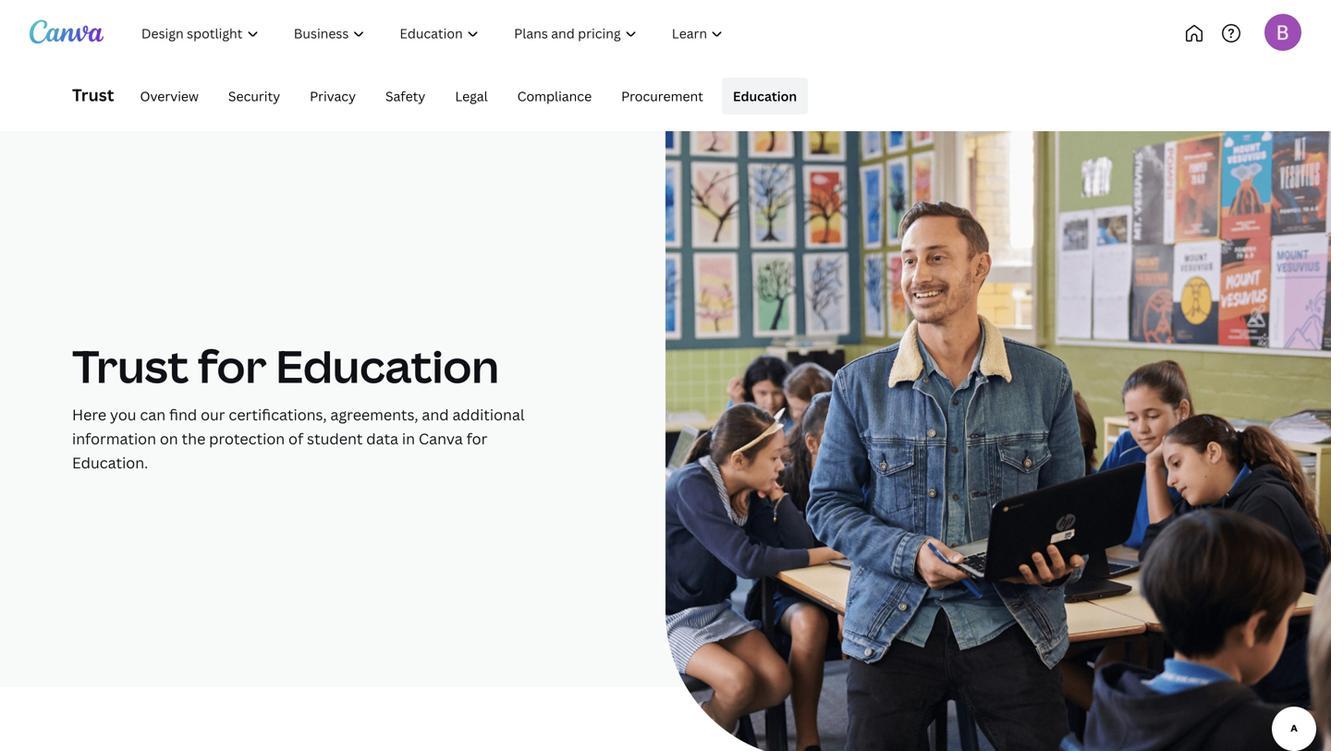 Task type: describe. For each thing, give the bounding box(es) containing it.
education inside trust for education here you can find our certifications,  agreements, and additional information on the protection of student data in canva for education.
[[276, 336, 499, 396]]

here
[[72, 405, 106, 425]]

trust for trust for education here you can find our certifications,  agreements, and additional information on the protection of student data in canva for education.
[[72, 336, 189, 396]]

and
[[422, 405, 449, 425]]

procurement link
[[610, 78, 715, 115]]

additional
[[452, 405, 525, 425]]

the
[[182, 429, 206, 449]]

canva
[[419, 429, 463, 449]]

protection
[[209, 429, 285, 449]]

1 vertical spatial for
[[466, 429, 488, 449]]

compliance
[[517, 87, 592, 105]]

of
[[288, 429, 303, 449]]

procurement
[[621, 87, 703, 105]]

can
[[140, 405, 166, 425]]

legal link
[[444, 78, 499, 115]]

top level navigation element
[[126, 15, 802, 52]]

education.
[[72, 453, 148, 473]]

menu bar containing overview
[[122, 78, 808, 115]]



Task type: locate. For each thing, give the bounding box(es) containing it.
for up our
[[198, 336, 267, 396]]

information
[[72, 429, 156, 449]]

privacy link
[[299, 78, 367, 115]]

2 trust from the top
[[72, 336, 189, 396]]

safety link
[[374, 78, 437, 115]]

trust for trust
[[72, 84, 114, 106]]

privacy
[[310, 87, 356, 105]]

find
[[169, 405, 197, 425]]

0 horizontal spatial education
[[276, 336, 499, 396]]

you
[[110, 405, 136, 425]]

student
[[307, 429, 363, 449]]

for down additional
[[466, 429, 488, 449]]

trust
[[72, 84, 114, 106], [72, 336, 189, 396]]

trust for education here you can find our certifications,  agreements, and additional information on the protection of student data in canva for education.
[[72, 336, 525, 473]]

trust up you
[[72, 336, 189, 396]]

security
[[228, 87, 280, 105]]

legal
[[455, 87, 488, 105]]

our
[[201, 405, 225, 425]]

compliance link
[[506, 78, 603, 115]]

1 vertical spatial education
[[276, 336, 499, 396]]

certifications,
[[229, 405, 327, 425]]

security link
[[217, 78, 291, 115]]

education
[[733, 87, 797, 105], [276, 336, 499, 396]]

overview
[[140, 87, 199, 105]]

0 vertical spatial trust
[[72, 84, 114, 106]]

on
[[160, 429, 178, 449]]

safety
[[385, 87, 426, 105]]

1 horizontal spatial education
[[733, 87, 797, 105]]

0 horizontal spatial for
[[198, 336, 267, 396]]

overview link
[[129, 78, 210, 115]]

1 trust from the top
[[72, 84, 114, 106]]

in
[[402, 429, 415, 449]]

1 horizontal spatial for
[[466, 429, 488, 449]]

menu bar
[[122, 78, 808, 115]]

education link
[[722, 78, 808, 115]]

data
[[366, 429, 398, 449]]

trust left overview link
[[72, 84, 114, 106]]

1 vertical spatial trust
[[72, 336, 189, 396]]

for
[[198, 336, 267, 396], [466, 429, 488, 449]]

0 vertical spatial education
[[733, 87, 797, 105]]

trust inside trust for education here you can find our certifications,  agreements, and additional information on the protection of student data in canva for education.
[[72, 336, 189, 396]]

0 vertical spatial for
[[198, 336, 267, 396]]

agreements,
[[330, 405, 418, 425]]



Task type: vqa. For each thing, say whether or not it's contained in the screenshot.
Home link
no



